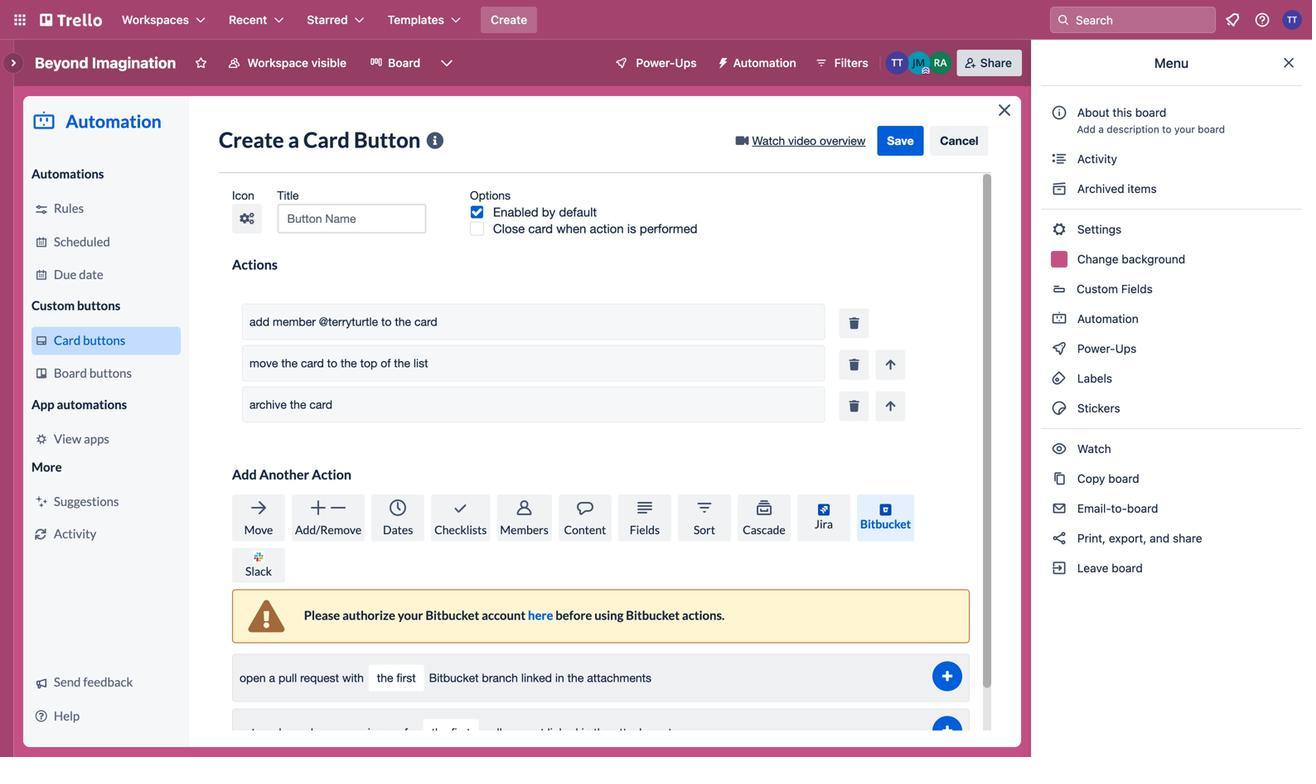 Task type: locate. For each thing, give the bounding box(es) containing it.
sm image inside automation button
[[710, 50, 733, 73]]

sm image inside the activity link
[[1051, 151, 1068, 167]]

change background
[[1075, 252, 1186, 266]]

sm image inside leave board link
[[1051, 561, 1068, 577]]

leave board
[[1075, 562, 1143, 575]]

0 horizontal spatial power-
[[636, 56, 675, 70]]

5 sm image from the top
[[1051, 371, 1068, 387]]

sm image inside archived items link
[[1051, 181, 1068, 197]]

sm image for settings
[[1051, 221, 1068, 238]]

1 horizontal spatial power-
[[1078, 342, 1116, 356]]

archived
[[1078, 182, 1125, 196]]

back to home image
[[40, 7, 102, 33]]

power-ups up labels
[[1075, 342, 1140, 356]]

1 vertical spatial power-ups
[[1075, 342, 1140, 356]]

workspace visible button
[[218, 50, 357, 76]]

jeremy miller (jeremymiller198) image
[[908, 51, 931, 75]]

1 vertical spatial power-
[[1078, 342, 1116, 356]]

ups down automation link
[[1116, 342, 1137, 356]]

sm image for watch
[[1051, 441, 1068, 458]]

0 horizontal spatial power-ups
[[636, 56, 697, 70]]

sm image inside "copy board" "link"
[[1051, 471, 1068, 488]]

power- inside power-ups button
[[636, 56, 675, 70]]

0 vertical spatial power-ups
[[636, 56, 697, 70]]

print,
[[1078, 532, 1106, 546]]

ups down primary element
[[675, 56, 697, 70]]

custom
[[1077, 282, 1119, 296]]

workspace visible
[[247, 56, 347, 70]]

about
[[1078, 106, 1110, 119]]

board up to-
[[1109, 472, 1140, 486]]

workspaces
[[122, 13, 189, 27]]

7 sm image from the top
[[1051, 471, 1068, 488]]

ups
[[675, 56, 697, 70], [1116, 342, 1137, 356]]

power-
[[636, 56, 675, 70], [1078, 342, 1116, 356]]

sm image inside stickers link
[[1051, 400, 1068, 417]]

power-ups
[[636, 56, 697, 70], [1075, 342, 1140, 356]]

automation link
[[1041, 306, 1303, 332]]

1 horizontal spatial power-ups
[[1075, 342, 1140, 356]]

1 horizontal spatial ups
[[1116, 342, 1137, 356]]

0 vertical spatial power-
[[636, 56, 675, 70]]

automation left filters button
[[733, 56, 797, 70]]

1 sm image from the top
[[1051, 151, 1068, 167]]

Board name text field
[[27, 50, 184, 76]]

archived items
[[1075, 182, 1157, 196]]

terry turtle (terryturtle) image left this member is an admin of this board. icon at the top right of page
[[886, 51, 909, 75]]

Search field
[[1051, 7, 1216, 33]]

description
[[1107, 124, 1160, 135]]

sm image
[[1051, 151, 1068, 167], [1051, 181, 1068, 197], [1051, 221, 1068, 238], [1051, 341, 1068, 357], [1051, 371, 1068, 387], [1051, 400, 1068, 417], [1051, 471, 1068, 488], [1051, 501, 1068, 517], [1051, 531, 1068, 547]]

sm image inside labels link
[[1051, 371, 1068, 387]]

sm image for email-to-board
[[1051, 501, 1068, 517]]

automation inside automation link
[[1075, 312, 1139, 326]]

power-ups inside button
[[636, 56, 697, 70]]

0 notifications image
[[1223, 10, 1243, 30]]

0 horizontal spatial ups
[[675, 56, 697, 70]]

change background link
[[1041, 246, 1303, 273]]

board right 'your'
[[1198, 124, 1225, 135]]

sm image inside settings link
[[1051, 221, 1068, 238]]

sm image inside the print, export, and share link
[[1051, 531, 1068, 547]]

1 horizontal spatial terry turtle (terryturtle) image
[[1283, 10, 1303, 30]]

sm image inside power-ups link
[[1051, 341, 1068, 357]]

6 sm image from the top
[[1051, 400, 1068, 417]]

8 sm image from the top
[[1051, 501, 1068, 517]]

terry turtle (terryturtle) image right open information menu image
[[1283, 10, 1303, 30]]

email-to-board
[[1075, 502, 1159, 516]]

4 sm image from the top
[[1051, 341, 1068, 357]]

power-ups down primary element
[[636, 56, 697, 70]]

board down export,
[[1112, 562, 1143, 575]]

create
[[491, 13, 527, 27]]

and
[[1150, 532, 1170, 546]]

custom fields button
[[1041, 276, 1303, 303]]

automation button
[[710, 50, 807, 76]]

0 vertical spatial terry turtle (terryturtle) image
[[1283, 10, 1303, 30]]

0 horizontal spatial automation
[[733, 56, 797, 70]]

background
[[1122, 252, 1186, 266]]

settings link
[[1041, 216, 1303, 243]]

change
[[1078, 252, 1119, 266]]

9 sm image from the top
[[1051, 531, 1068, 547]]

automation down custom fields
[[1075, 312, 1139, 326]]

sm image inside email-to-board link
[[1051, 501, 1068, 517]]

share
[[981, 56, 1012, 70]]

templates button
[[378, 7, 471, 33]]

filters
[[835, 56, 869, 70]]

starred
[[307, 13, 348, 27]]

imagination
[[92, 54, 176, 72]]

sm image inside watch link
[[1051, 441, 1068, 458]]

1 vertical spatial terry turtle (terryturtle) image
[[886, 51, 909, 75]]

terry turtle (terryturtle) image
[[1283, 10, 1303, 30], [886, 51, 909, 75]]

3 sm image from the top
[[1051, 221, 1068, 238]]

custom fields
[[1077, 282, 1153, 296]]

power- inside power-ups link
[[1078, 342, 1116, 356]]

beyond
[[35, 54, 88, 72]]

power-ups button
[[603, 50, 707, 76]]

items
[[1128, 182, 1157, 196]]

filters button
[[810, 50, 874, 76]]

activity
[[1075, 152, 1118, 166]]

0 vertical spatial automation
[[733, 56, 797, 70]]

0 vertical spatial ups
[[675, 56, 697, 70]]

sm image for automation
[[1051, 311, 1068, 328]]

create button
[[481, 7, 537, 33]]

1 vertical spatial automation
[[1075, 312, 1139, 326]]

board
[[1136, 106, 1167, 119], [1198, 124, 1225, 135], [1109, 472, 1140, 486], [1128, 502, 1159, 516], [1112, 562, 1143, 575]]

export,
[[1109, 532, 1147, 546]]

board up print, export, and share
[[1128, 502, 1159, 516]]

sm image for stickers
[[1051, 400, 1068, 417]]

power-ups link
[[1041, 336, 1303, 362]]

automation
[[733, 56, 797, 70], [1075, 312, 1139, 326]]

power- down primary element
[[636, 56, 675, 70]]

sm image
[[710, 50, 733, 73], [1051, 311, 1068, 328], [1051, 441, 1068, 458], [1051, 561, 1068, 577]]

workspaces button
[[112, 7, 216, 33]]

power- up labels
[[1078, 342, 1116, 356]]

fields
[[1122, 282, 1153, 296]]

2 sm image from the top
[[1051, 181, 1068, 197]]

leave board link
[[1041, 556, 1303, 582]]

this member is an admin of this board. image
[[923, 67, 930, 75]]

menu
[[1155, 55, 1189, 71]]

sm image inside automation link
[[1051, 311, 1068, 328]]

1 horizontal spatial automation
[[1075, 312, 1139, 326]]

sm image for activity
[[1051, 151, 1068, 167]]

sm image for labels
[[1051, 371, 1068, 387]]



Task type: vqa. For each thing, say whether or not it's contained in the screenshot.
the left Power-Ups
yes



Task type: describe. For each thing, give the bounding box(es) containing it.
automation inside automation button
[[733, 56, 797, 70]]

templates
[[388, 13, 444, 27]]

ups inside button
[[675, 56, 697, 70]]

1 vertical spatial ups
[[1116, 342, 1137, 356]]

search image
[[1057, 13, 1070, 27]]

copy board
[[1075, 472, 1140, 486]]

this
[[1113, 106, 1133, 119]]

to
[[1163, 124, 1172, 135]]

email-to-board link
[[1041, 496, 1303, 522]]

copy board link
[[1041, 466, 1303, 493]]

board
[[388, 56, 421, 70]]

settings
[[1075, 223, 1122, 236]]

recent button
[[219, 7, 294, 33]]

add
[[1077, 124, 1096, 135]]

share
[[1173, 532, 1203, 546]]

open information menu image
[[1255, 12, 1271, 28]]

board link
[[360, 50, 431, 76]]

beyond imagination
[[35, 54, 176, 72]]

watch link
[[1041, 436, 1303, 463]]

archived items link
[[1041, 176, 1303, 202]]

a
[[1099, 124, 1104, 135]]

activity link
[[1041, 146, 1303, 172]]

primary element
[[0, 0, 1313, 40]]

visible
[[312, 56, 347, 70]]

your
[[1175, 124, 1195, 135]]

board up the to
[[1136, 106, 1167, 119]]

sm image for print, export, and share
[[1051, 531, 1068, 547]]

sm image for leave board
[[1051, 561, 1068, 577]]

workspace
[[247, 56, 308, 70]]

print, export, and share
[[1075, 532, 1203, 546]]

copy
[[1078, 472, 1106, 486]]

leave
[[1078, 562, 1109, 575]]

sm image for copy board
[[1051, 471, 1068, 488]]

board inside "link"
[[1109, 472, 1140, 486]]

print, export, and share link
[[1041, 526, 1303, 552]]

stickers
[[1075, 402, 1121, 415]]

labels
[[1075, 372, 1113, 386]]

sm image for archived items
[[1051, 181, 1068, 197]]

email-
[[1078, 502, 1111, 516]]

star or unstar board image
[[194, 56, 208, 70]]

recent
[[229, 13, 267, 27]]

sm image for power-ups
[[1051, 341, 1068, 357]]

labels link
[[1041, 366, 1303, 392]]

starred button
[[297, 7, 375, 33]]

0 horizontal spatial terry turtle (terryturtle) image
[[886, 51, 909, 75]]

ruby anderson (rubyanderson7) image
[[929, 51, 952, 75]]

share button
[[957, 50, 1022, 76]]

watch
[[1075, 442, 1115, 456]]

about this board add a description to your board
[[1077, 106, 1225, 135]]

stickers link
[[1041, 396, 1303, 422]]

customize views image
[[439, 55, 455, 71]]

to-
[[1111, 502, 1128, 516]]



